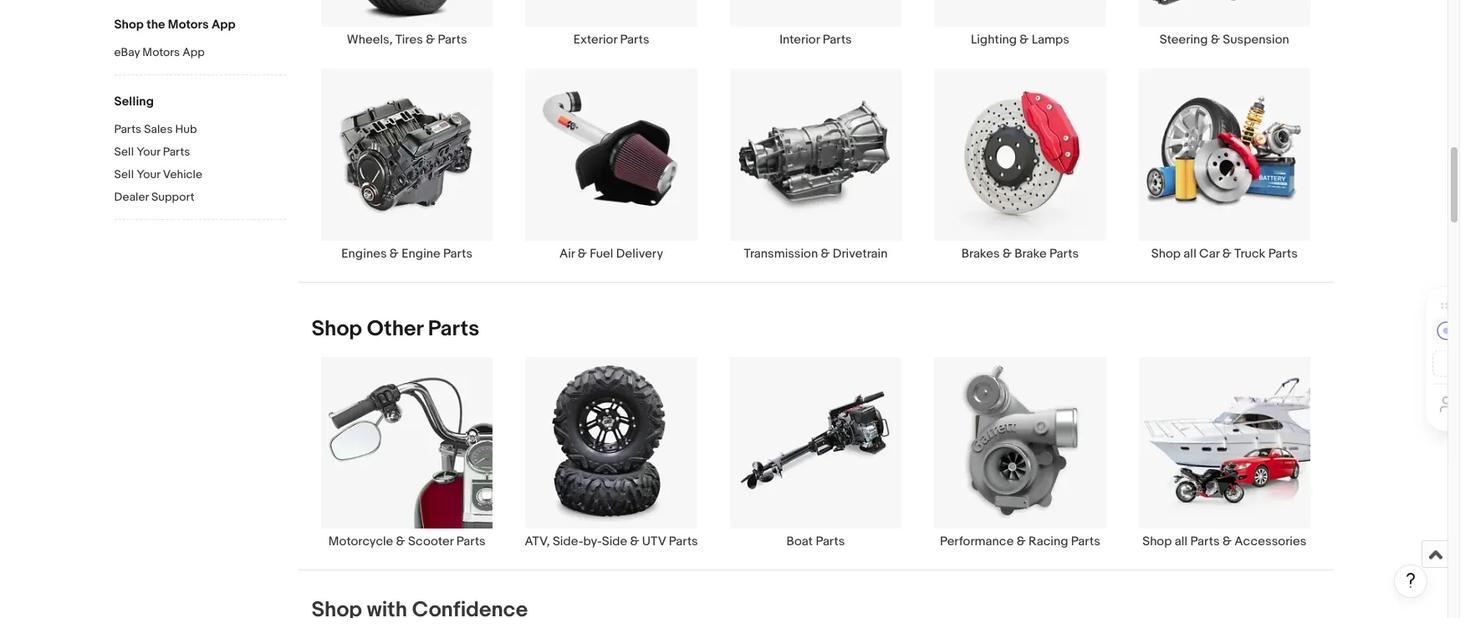 Task type: locate. For each thing, give the bounding box(es) containing it.
parts sales hub sell your parts sell your vehicle dealer support
[[114, 122, 202, 204]]

wheels, tires & parts
[[347, 32, 467, 48]]

your down sales
[[136, 145, 160, 159]]

all
[[1184, 246, 1197, 262], [1175, 534, 1188, 550]]

1 vertical spatial sell
[[114, 167, 134, 182]]

app up ebay motors app link
[[212, 17, 236, 33]]

atv,
[[525, 534, 550, 550]]

0 vertical spatial app
[[212, 17, 236, 33]]

steering
[[1160, 32, 1209, 48]]

parts right tires
[[438, 32, 467, 48]]

sell
[[114, 145, 134, 159], [114, 167, 134, 182]]

& right tires
[[426, 32, 435, 48]]

boat parts link
[[714, 356, 918, 550]]

tires
[[396, 32, 423, 48]]

atv, side-by-side & utv parts link
[[509, 356, 714, 550]]

motors
[[168, 17, 209, 33], [142, 45, 180, 59]]

1 your from the top
[[136, 145, 160, 159]]

1 vertical spatial your
[[136, 167, 160, 182]]

shop all car & truck parts link
[[1123, 68, 1327, 262]]

brakes
[[962, 246, 1000, 262]]

exterior parts
[[574, 32, 650, 48]]

& right 'steering'
[[1211, 32, 1221, 48]]

air & fuel delivery link
[[509, 68, 714, 262]]

your
[[136, 145, 160, 159], [136, 167, 160, 182]]

app down shop the motors app
[[183, 45, 205, 59]]

vehicle
[[163, 167, 202, 182]]

1 vertical spatial motors
[[142, 45, 180, 59]]

parts up the vehicle
[[163, 145, 190, 159]]

all for car
[[1184, 246, 1197, 262]]

0 horizontal spatial app
[[183, 45, 205, 59]]

parts left accessories in the bottom of the page
[[1191, 534, 1220, 550]]

motorcycle & scooter parts link
[[305, 356, 509, 550]]

other
[[367, 316, 423, 342]]

exterior
[[574, 32, 618, 48]]

racing
[[1029, 534, 1069, 550]]

engines & engine parts link
[[305, 68, 509, 262]]

shop
[[114, 17, 144, 33], [1152, 246, 1181, 262], [312, 316, 362, 342], [1143, 534, 1173, 550]]

shop for shop other parts
[[312, 316, 362, 342]]

air & fuel delivery
[[560, 246, 664, 262]]

ebay motors app
[[114, 45, 205, 59]]

parts right engine
[[443, 246, 473, 262]]

sales
[[144, 122, 173, 136]]

steering & suspension
[[1160, 32, 1290, 48]]

your up dealer
[[136, 167, 160, 182]]

1 vertical spatial all
[[1175, 534, 1188, 550]]

shop all parts & accessories link
[[1123, 356, 1327, 550]]

scooter
[[408, 534, 454, 550]]

boat
[[787, 534, 813, 550]]

0 vertical spatial all
[[1184, 246, 1197, 262]]

parts
[[438, 32, 467, 48], [620, 32, 650, 48], [823, 32, 852, 48], [114, 122, 141, 136], [163, 145, 190, 159], [443, 246, 473, 262], [1050, 246, 1079, 262], [1269, 246, 1298, 262], [428, 316, 480, 342], [457, 534, 486, 550], [669, 534, 698, 550], [816, 534, 845, 550], [1072, 534, 1101, 550], [1191, 534, 1220, 550]]

engines & engine parts
[[342, 246, 473, 262]]

transmission
[[744, 246, 818, 262]]

the
[[147, 17, 165, 33]]

engines
[[342, 246, 387, 262]]

engine
[[402, 246, 441, 262]]

shop for shop all parts & accessories
[[1143, 534, 1173, 550]]

accessories
[[1235, 534, 1307, 550]]

ebay motors app link
[[114, 45, 286, 61]]

1 horizontal spatial app
[[212, 17, 236, 33]]

lighting & lamps
[[971, 32, 1070, 48]]

parts right boat
[[816, 534, 845, 550]]

parts right the scooter
[[457, 534, 486, 550]]

wheels, tires & parts link
[[305, 0, 509, 48]]

0 vertical spatial your
[[136, 145, 160, 159]]

2 sell from the top
[[114, 167, 134, 182]]

& inside 'link'
[[426, 32, 435, 48]]

0 vertical spatial sell
[[114, 145, 134, 159]]

& left the scooter
[[396, 534, 405, 550]]

motors up ebay motors app link
[[168, 17, 209, 33]]

lighting & lamps link
[[918, 0, 1123, 48]]

parts down selling
[[114, 122, 141, 136]]

support
[[151, 190, 195, 204]]

transmission & drivetrain link
[[714, 68, 918, 262]]

app
[[212, 17, 236, 33], [183, 45, 205, 59]]

&
[[426, 32, 435, 48], [1020, 32, 1029, 48], [1211, 32, 1221, 48], [390, 246, 399, 262], [578, 246, 587, 262], [821, 246, 830, 262], [1003, 246, 1012, 262], [1223, 246, 1232, 262], [396, 534, 405, 550], [630, 534, 640, 550], [1017, 534, 1026, 550], [1223, 534, 1232, 550]]

parts right utv
[[669, 534, 698, 550]]

selling
[[114, 94, 154, 110]]

& left engine
[[390, 246, 399, 262]]

utv
[[642, 534, 666, 550]]

1 vertical spatial app
[[183, 45, 205, 59]]

brakes & brake parts
[[962, 246, 1079, 262]]

& right "air"
[[578, 246, 587, 262]]

all for parts
[[1175, 534, 1188, 550]]

motors down the
[[142, 45, 180, 59]]

shop other parts
[[312, 316, 480, 342]]



Task type: vqa. For each thing, say whether or not it's contained in the screenshot.
'Shop all Car & Truck Parts' 'link'
yes



Task type: describe. For each thing, give the bounding box(es) containing it.
1 sell from the top
[[114, 145, 134, 159]]

help, opens dialogs image
[[1403, 572, 1420, 589]]

interior parts
[[780, 32, 852, 48]]

car
[[1200, 246, 1220, 262]]

parts right "brake"
[[1050, 246, 1079, 262]]

interior
[[780, 32, 820, 48]]

drivetrain
[[833, 246, 888, 262]]

boat parts
[[787, 534, 845, 550]]

shop the motors app
[[114, 17, 236, 33]]

parts sales hub link
[[114, 122, 286, 138]]

shop for shop all car & truck parts
[[1152, 246, 1181, 262]]

2 your from the top
[[136, 167, 160, 182]]

interior parts link
[[714, 0, 918, 48]]

lamps
[[1032, 32, 1070, 48]]

dealer support link
[[114, 190, 286, 206]]

side
[[602, 534, 628, 550]]

parts right other
[[428, 316, 480, 342]]

ebay
[[114, 45, 140, 59]]

0 vertical spatial motors
[[168, 17, 209, 33]]

delivery
[[616, 246, 664, 262]]

performance
[[940, 534, 1014, 550]]

shop all car & truck parts
[[1152, 246, 1298, 262]]

parts inside 'link'
[[438, 32, 467, 48]]

exterior parts link
[[509, 0, 714, 48]]

dealer
[[114, 190, 149, 204]]

steering & suspension link
[[1123, 0, 1327, 48]]

brakes & brake parts link
[[918, 68, 1123, 262]]

shop all parts & accessories
[[1143, 534, 1307, 550]]

sell your parts link
[[114, 145, 286, 161]]

transmission & drivetrain
[[744, 246, 888, 262]]

brake
[[1015, 246, 1047, 262]]

atv, side-by-side & utv parts
[[525, 534, 698, 550]]

performance & racing parts
[[940, 534, 1101, 550]]

side-
[[553, 534, 584, 550]]

motorcycle & scooter parts
[[329, 534, 486, 550]]

suspension
[[1223, 32, 1290, 48]]

& left "brake"
[[1003, 246, 1012, 262]]

air
[[560, 246, 575, 262]]

performance & racing parts link
[[918, 356, 1123, 550]]

fuel
[[590, 246, 614, 262]]

hub
[[175, 122, 197, 136]]

lighting
[[971, 32, 1017, 48]]

parts right exterior
[[620, 32, 650, 48]]

& left utv
[[630, 534, 640, 550]]

parts right truck at the top
[[1269, 246, 1298, 262]]

& left the lamps
[[1020, 32, 1029, 48]]

motorcycle
[[329, 534, 393, 550]]

& left the drivetrain on the right top
[[821, 246, 830, 262]]

parts right racing
[[1072, 534, 1101, 550]]

& left racing
[[1017, 534, 1026, 550]]

parts right interior
[[823, 32, 852, 48]]

truck
[[1235, 246, 1266, 262]]

& left accessories in the bottom of the page
[[1223, 534, 1232, 550]]

shop for shop the motors app
[[114, 17, 144, 33]]

app inside ebay motors app link
[[183, 45, 205, 59]]

by-
[[584, 534, 602, 550]]

sell your vehicle link
[[114, 167, 286, 183]]

& right car
[[1223, 246, 1232, 262]]

wheels,
[[347, 32, 393, 48]]



